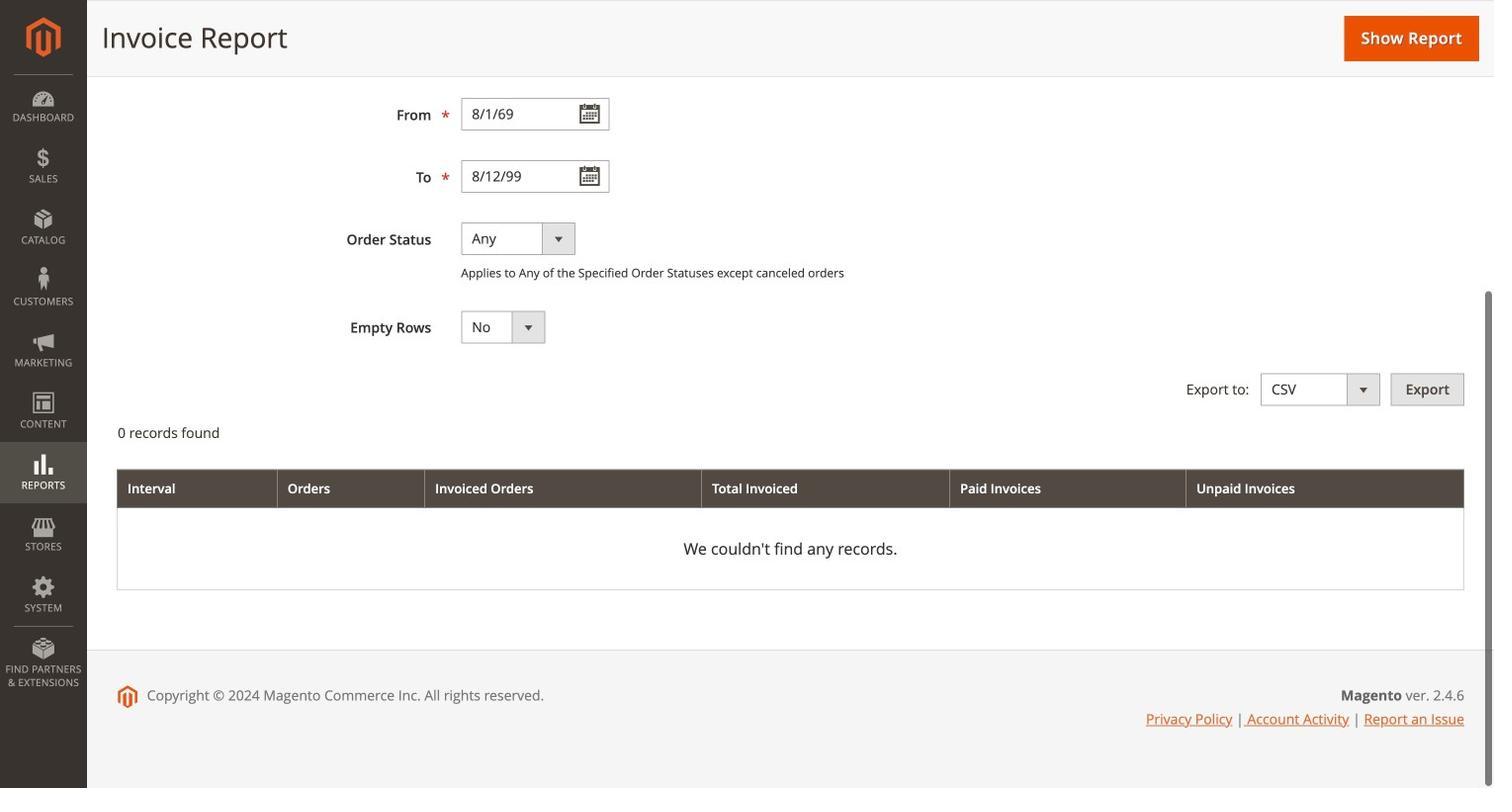 Task type: locate. For each thing, give the bounding box(es) containing it.
magento admin panel image
[[26, 17, 61, 57]]

menu bar
[[0, 74, 87, 699]]

None text field
[[461, 98, 609, 131], [461, 160, 609, 193], [461, 98, 609, 131], [461, 160, 609, 193]]



